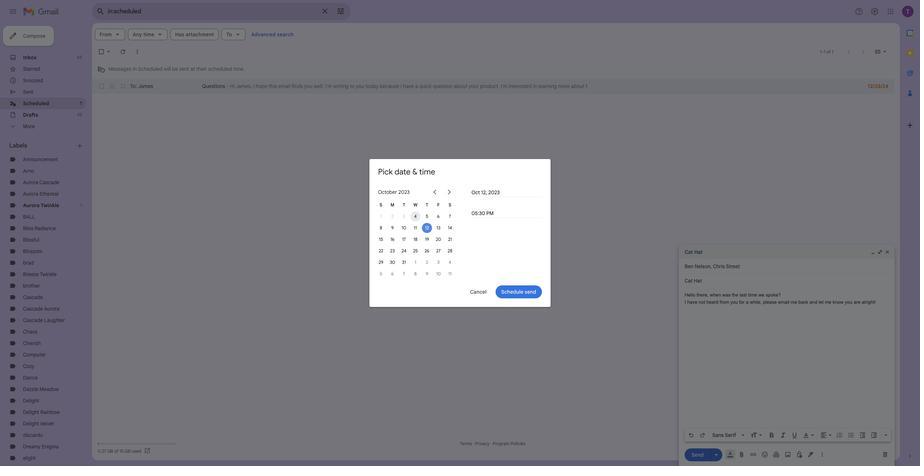 Task type: describe. For each thing, give the bounding box(es) containing it.
2 i from the left
[[401, 83, 402, 90]]

sent link
[[23, 89, 33, 95]]

3 for 3 nov cell
[[437, 260, 440, 265]]

terms
[[460, 441, 472, 447]]

1 i'm from the left
[[325, 83, 332, 90]]

breeze
[[23, 271, 39, 278]]

2 you from the left
[[356, 83, 364, 90]]

has attachment button
[[170, 29, 219, 40]]

inbox link
[[23, 54, 37, 61]]

1 inside 1 oct cell
[[380, 214, 382, 219]]

breeze twinkle link
[[23, 271, 57, 278]]

cozy
[[23, 363, 34, 370]]

7 nov cell
[[398, 269, 410, 280]]

w column header
[[410, 200, 421, 211]]

used
[[132, 449, 141, 454]]

30 oct cell
[[387, 257, 398, 269]]

toggle split pane mode image
[[874, 48, 881, 55]]

12 oct cell
[[421, 223, 433, 234]]

29 oct cell
[[375, 257, 387, 269]]

last
[[824, 441, 832, 447]]

cancel button
[[464, 286, 493, 299]]

today
[[366, 83, 378, 90]]

announcement link
[[23, 156, 58, 163]]

last account activity: 2 days ago details
[[824, 441, 888, 454]]

twinkle for aurora twinkle
[[41, 202, 59, 209]]

13
[[437, 225, 441, 231]]

16
[[391, 237, 395, 242]]

cascade for cascade laughter
[[23, 317, 43, 324]]

Date field
[[471, 189, 541, 196]]

t
[[586, 83, 588, 90]]

scheduled inside labels navigation
[[23, 100, 49, 107]]

quick
[[419, 83, 432, 90]]

1 oct cell
[[375, 211, 387, 223]]

28 oct cell
[[444, 246, 456, 257]]

delight rainbow link
[[23, 409, 60, 416]]

5 for the 5 oct "cell"
[[426, 214, 428, 219]]

aurora ethereal link
[[23, 191, 59, 197]]

scheduled link
[[23, 100, 49, 107]]

69
[[77, 55, 82, 60]]

activity:
[[850, 441, 866, 447]]

arno link
[[23, 168, 34, 174]]

james,
[[236, 83, 252, 90]]

follow link to manage storage image
[[144, 448, 151, 455]]

m column header
[[387, 200, 398, 211]]

1 · from the left
[[473, 441, 474, 447]]

5 for 5 nov cell
[[380, 271, 382, 277]]

time.
[[233, 66, 245, 72]]

interested
[[509, 83, 532, 90]]

privacy
[[475, 441, 490, 447]]

to
[[350, 83, 355, 90]]

1 inside 1 nov cell
[[415, 260, 416, 265]]

31 oct cell
[[398, 257, 410, 269]]

2 for 2 oct cell
[[391, 214, 394, 219]]

5 nov cell
[[375, 269, 387, 280]]

search mail image
[[94, 5, 107, 18]]

dazzle
[[23, 386, 38, 393]]

scheduled
[[208, 66, 232, 72]]

enigma
[[42, 444, 59, 450]]

advanced search options image
[[334, 4, 348, 18]]

29
[[379, 260, 383, 265]]

ago
[[880, 441, 888, 447]]

11 nov cell
[[444, 269, 456, 280]]

compose button
[[3, 26, 54, 46]]

this
[[269, 83, 277, 90]]

search
[[277, 31, 294, 38]]

49
[[77, 112, 82, 118]]

t for 2nd the t column header from right
[[403, 202, 405, 208]]

6 for "6 oct" cell
[[437, 214, 440, 219]]

terms link
[[460, 441, 472, 447]]

26 oct cell
[[421, 246, 433, 257]]

pick date & time dialog
[[370, 159, 551, 307]]

2 · from the left
[[491, 441, 492, 447]]

aurora ethereal
[[23, 191, 59, 197]]

well.
[[314, 83, 324, 90]]

labels navigation
[[0, 23, 92, 467]]

advanced
[[251, 31, 276, 38]]

7 oct cell
[[444, 211, 456, 223]]

» button
[[446, 189, 453, 196]]

pick date & time
[[378, 167, 435, 177]]

delight velvet link
[[23, 421, 54, 427]]

11 oct cell
[[410, 223, 421, 234]]

2 for the 2 nov cell
[[426, 260, 428, 265]]

27 oct cell
[[433, 246, 444, 257]]

chaos link
[[23, 329, 38, 335]]

blissful link
[[23, 237, 39, 243]]

has
[[175, 31, 184, 38]]

2 i'm from the left
[[501, 83, 508, 90]]

10 oct cell
[[398, 223, 410, 234]]

a
[[415, 83, 418, 90]]

more
[[558, 83, 570, 90]]

cozy link
[[23, 363, 34, 370]]

27
[[436, 248, 441, 254]]

cascade for cascade aurora
[[23, 306, 43, 312]]

aurora twinkle link
[[23, 202, 59, 209]]

cascade aurora link
[[23, 306, 59, 312]]

scheduled inside main content
[[138, 66, 162, 72]]

footer containing terms
[[92, 441, 894, 455]]

15 oct cell
[[375, 234, 387, 246]]

4 for the 4 nov cell
[[449, 260, 451, 265]]

25 oct cell
[[410, 246, 421, 257]]

cascade for cascade link
[[23, 294, 43, 301]]

dazzle meadow
[[23, 386, 59, 393]]

refresh image
[[119, 48, 127, 55]]

3 nov cell
[[433, 257, 444, 269]]

21 oct cell
[[444, 234, 456, 246]]

cascade laughter
[[23, 317, 65, 324]]

3 for 3 oct cell
[[403, 214, 405, 219]]

sent
[[179, 66, 189, 72]]

messages
[[109, 66, 132, 72]]

1 gb from the left
[[107, 449, 113, 454]]

1 you from the left
[[304, 83, 313, 90]]

11 for 11 oct cell
[[414, 225, 417, 231]]

computer
[[23, 352, 46, 358]]

6 oct cell
[[433, 211, 444, 223]]

1 horizontal spatial in
[[533, 83, 537, 90]]

ethereal
[[40, 191, 59, 197]]

sent
[[23, 89, 33, 95]]

1 s column header from the left
[[375, 200, 387, 211]]

18
[[414, 237, 418, 242]]

meadow
[[40, 386, 59, 393]]

pick
[[378, 167, 393, 177]]

15 inside 15 oct cell
[[379, 237, 383, 242]]

«
[[433, 189, 437, 195]]

settings image
[[871, 7, 879, 16]]

drafts
[[23, 112, 38, 118]]

laughter
[[44, 317, 65, 324]]

more
[[23, 123, 35, 130]]

cancel
[[470, 289, 487, 295]]

schedule send
[[501, 289, 536, 295]]

dance link
[[23, 375, 38, 381]]

2 s column header from the left
[[444, 200, 456, 211]]

0.27
[[98, 449, 106, 454]]

question
[[433, 83, 453, 90]]

22 oct cell
[[375, 246, 387, 257]]

15 inside footer
[[120, 449, 124, 454]]

labels heading
[[9, 142, 76, 150]]

2 inside last account activity: 2 days ago details
[[867, 441, 869, 447]]

twinkle for breeze twinkle
[[40, 271, 57, 278]]

learning
[[538, 83, 557, 90]]

25
[[413, 248, 418, 254]]

chaos
[[23, 329, 38, 335]]

22
[[379, 248, 383, 254]]

24 oct cell
[[398, 246, 410, 257]]

9 for the 9 nov cell
[[426, 271, 428, 277]]

6 for 6 nov cell
[[391, 271, 394, 277]]

cascade up the ethereal
[[39, 179, 59, 186]]

delight for "delight" link on the left of page
[[23, 398, 39, 404]]

1 nov cell
[[410, 257, 421, 269]]

bliss radiance link
[[23, 225, 56, 232]]

because
[[380, 83, 399, 90]]

main menu image
[[9, 7, 17, 16]]

« button
[[431, 189, 439, 196]]

8 nov cell
[[410, 269, 421, 280]]

aurora for aurora ethereal
[[23, 191, 38, 197]]

questions - hi james, i hope this email finds you well. i'm writing to you today because i have a quick question about your product. i'm interested in learning more about t
[[202, 83, 588, 90]]

30
[[390, 260, 395, 265]]

aurora for aurora cascade
[[23, 179, 38, 186]]

8 oct cell
[[375, 223, 387, 234]]

to:
[[130, 83, 137, 90]]



Task type: vqa. For each thing, say whether or not it's contained in the screenshot.
1st icecream from the right
no



Task type: locate. For each thing, give the bounding box(es) containing it.
in left learning
[[533, 83, 537, 90]]

i left have
[[401, 83, 402, 90]]

0 horizontal spatial 9
[[391, 225, 394, 231]]

5 inside the 5 oct "cell"
[[426, 214, 428, 219]]

7 for 7 oct cell
[[449, 214, 451, 219]]

schedule
[[501, 289, 524, 295]]

not important switch
[[119, 83, 127, 90]]

2 horizontal spatial 2
[[867, 441, 869, 447]]

2
[[391, 214, 394, 219], [426, 260, 428, 265], [867, 441, 869, 447]]

1 vertical spatial twinkle
[[40, 271, 57, 278]]

1 horizontal spatial 2
[[426, 260, 428, 265]]

1 horizontal spatial 9
[[426, 271, 428, 277]]

aurora for aurora twinkle
[[23, 202, 40, 209]]

s column header
[[375, 200, 387, 211], [444, 200, 456, 211]]

footer
[[92, 441, 894, 455]]

1 horizontal spatial ·
[[491, 441, 492, 447]]

aurora twinkle
[[23, 202, 59, 209]]

19
[[425, 237, 429, 242]]

31
[[402, 260, 406, 265]]

1 horizontal spatial scheduled
[[138, 66, 162, 72]]

8 down 1 oct cell
[[380, 225, 382, 231]]

gb left used
[[125, 449, 131, 454]]

18 oct cell
[[410, 234, 421, 246]]

11 down the 4 nov cell
[[448, 271, 452, 277]]

1 vertical spatial 9
[[426, 271, 428, 277]]

5 oct cell
[[421, 211, 433, 223]]

date
[[395, 167, 411, 177]]

1 t from the left
[[403, 202, 405, 208]]

1
[[80, 101, 82, 106], [80, 203, 82, 208], [380, 214, 382, 219], [415, 260, 416, 265]]

t column header
[[398, 200, 410, 211], [421, 200, 433, 211]]

13 oct cell
[[433, 223, 444, 234]]

0 horizontal spatial 8
[[380, 225, 382, 231]]

4 oct cell
[[410, 211, 421, 223]]

twinkle right breeze
[[40, 271, 57, 278]]

2 nov cell
[[421, 257, 433, 269]]

0 vertical spatial 4
[[414, 214, 417, 219]]

1 horizontal spatial s column header
[[444, 200, 456, 211]]

dazzle meadow link
[[23, 386, 59, 393]]

2 vertical spatial delight
[[23, 421, 39, 427]]

brother
[[23, 283, 40, 289]]

0 vertical spatial 9
[[391, 225, 394, 231]]

17 oct cell
[[398, 234, 410, 246]]

1 horizontal spatial 4
[[449, 260, 451, 265]]

3 down 27 oct cell
[[437, 260, 440, 265]]

will
[[164, 66, 171, 72]]

0 horizontal spatial gb
[[107, 449, 113, 454]]

0 vertical spatial 8
[[380, 225, 382, 231]]

row
[[92, 79, 894, 93]]

scheduled up drafts link
[[23, 100, 49, 107]]

1 horizontal spatial 6
[[437, 214, 440, 219]]

1 horizontal spatial about
[[571, 83, 585, 90]]

i'm right well.
[[325, 83, 332, 90]]

t for second the t column header from the left
[[426, 202, 428, 208]]

s column header left m
[[375, 200, 387, 211]]

gb
[[107, 449, 113, 454], [125, 449, 131, 454]]

1 horizontal spatial i
[[401, 83, 402, 90]]

2 delight from the top
[[23, 409, 39, 416]]

1 vertical spatial 6
[[391, 271, 394, 277]]

1 horizontal spatial i'm
[[501, 83, 508, 90]]

2 vertical spatial 2
[[867, 441, 869, 447]]

2 t from the left
[[426, 202, 428, 208]]

dreamy enigma
[[23, 444, 59, 450]]

ball link
[[23, 214, 35, 220]]

2 s from the left
[[449, 202, 451, 208]]

0 vertical spatial 6
[[437, 214, 440, 219]]

0 horizontal spatial t
[[403, 202, 405, 208]]

row inside main content
[[92, 79, 894, 93]]

1 horizontal spatial s
[[449, 202, 451, 208]]

1 vertical spatial 11
[[448, 271, 452, 277]]

product.
[[480, 83, 500, 90]]

0.27 gb of 15 gb used
[[98, 449, 141, 454]]

1 s from the left
[[380, 202, 382, 208]]

pick date & time heading
[[378, 167, 435, 177]]

1 about from the left
[[454, 83, 467, 90]]

0 vertical spatial 3
[[403, 214, 405, 219]]

s right f
[[449, 202, 451, 208]]

schedule send button
[[496, 286, 542, 299]]

program
[[493, 441, 510, 447]]

0 horizontal spatial ·
[[473, 441, 474, 447]]

3 left 4 oct cell
[[403, 214, 405, 219]]

tab list
[[900, 23, 920, 441]]

1 vertical spatial 10
[[436, 271, 441, 277]]

0 horizontal spatial 11
[[414, 225, 417, 231]]

0 horizontal spatial i
[[253, 83, 255, 90]]

26
[[425, 248, 429, 254]]

1 horizontal spatial 15
[[379, 237, 383, 242]]

-
[[226, 83, 229, 90]]

send
[[525, 289, 536, 295]]

4 down 28 oct "cell" on the left bottom
[[449, 260, 451, 265]]

1 vertical spatial 4
[[449, 260, 451, 265]]

computer link
[[23, 352, 46, 358]]

t right w
[[426, 202, 428, 208]]

11 inside cell
[[414, 225, 417, 231]]

1 vertical spatial 7
[[403, 271, 405, 277]]

8 inside cell
[[414, 271, 417, 277]]

0 vertical spatial 5
[[426, 214, 428, 219]]

main content containing has attachment
[[92, 23, 900, 461]]

brad link
[[23, 260, 34, 266]]

6 down 30 oct cell
[[391, 271, 394, 277]]

delight
[[23, 398, 39, 404], [23, 409, 39, 416], [23, 421, 39, 427]]

8 down 1 nov cell
[[414, 271, 417, 277]]

11 inside "cell"
[[448, 271, 452, 277]]

aurora cascade
[[23, 179, 59, 186]]

2 gb from the left
[[125, 449, 131, 454]]

3 oct cell
[[398, 211, 410, 223]]

blossom link
[[23, 248, 42, 255]]

2 oct cell
[[387, 211, 398, 223]]

4 nov cell
[[444, 257, 456, 269]]

6 nov cell
[[387, 269, 398, 280]]

snoozed link
[[23, 77, 43, 84]]

0 horizontal spatial 15
[[120, 449, 124, 454]]

1 horizontal spatial 10
[[436, 271, 441, 277]]

your
[[469, 83, 479, 90]]

james
[[138, 83, 153, 90]]

snoozed
[[23, 77, 43, 84]]

gb left of
[[107, 449, 113, 454]]

delight down "delight" link on the left of page
[[23, 409, 39, 416]]

0 horizontal spatial 4
[[414, 214, 417, 219]]

0 horizontal spatial in
[[133, 66, 137, 72]]

0 horizontal spatial 7
[[403, 271, 405, 277]]

2 t column header from the left
[[421, 200, 433, 211]]

t column header left f
[[421, 200, 433, 211]]

program policies link
[[493, 441, 526, 447]]

10 for 10 oct cell
[[402, 225, 406, 231]]

15 right of
[[120, 449, 124, 454]]

about left your
[[454, 83, 467, 90]]

1 horizontal spatial you
[[356, 83, 364, 90]]

twinkle down the ethereal
[[41, 202, 59, 209]]

23
[[390, 248, 395, 254]]

s left m
[[380, 202, 382, 208]]

10 for 10 nov cell
[[436, 271, 441, 277]]

cascade down cascade link
[[23, 306, 43, 312]]

1 vertical spatial 2
[[426, 260, 428, 265]]

10 nov cell
[[433, 269, 444, 280]]

9 oct cell
[[387, 223, 398, 234]]

delight down dazzle
[[23, 398, 39, 404]]

20 oct cell
[[433, 234, 444, 246]]

19 oct cell
[[421, 234, 433, 246]]

5 right 4 oct cell
[[426, 214, 428, 219]]

0 vertical spatial 15
[[379, 237, 383, 242]]

dance
[[23, 375, 38, 381]]

blissful
[[23, 237, 39, 243]]

11
[[414, 225, 417, 231], [448, 271, 452, 277]]

0 horizontal spatial s column header
[[375, 200, 387, 211]]

aurora up ball
[[23, 202, 40, 209]]

12
[[425, 225, 429, 231]]

10 down 3 nov cell
[[436, 271, 441, 277]]

0 horizontal spatial 5
[[380, 271, 382, 277]]

be
[[172, 66, 178, 72]]

Time field
[[471, 209, 541, 217]]

scheduled
[[138, 66, 162, 72], [23, 100, 49, 107]]

· right the privacy link at bottom right
[[491, 441, 492, 447]]

8 inside cell
[[380, 225, 382, 231]]

8
[[380, 225, 382, 231], [414, 271, 417, 277]]

privacy link
[[475, 441, 490, 447]]

0 horizontal spatial you
[[304, 83, 313, 90]]

9
[[391, 225, 394, 231], [426, 271, 428, 277]]

1 delight from the top
[[23, 398, 39, 404]]

delight for delight rainbow
[[23, 409, 39, 416]]

8 for 8 nov cell
[[414, 271, 417, 277]]

dreamy
[[23, 444, 41, 450]]

i'm right product.
[[501, 83, 508, 90]]

t column header right m
[[398, 200, 410, 211]]

delight link
[[23, 398, 39, 404]]

1 vertical spatial 15
[[120, 449, 124, 454]]

0 vertical spatial 10
[[402, 225, 406, 231]]

6 inside "6 oct" cell
[[437, 214, 440, 219]]

1 horizontal spatial t
[[426, 202, 428, 208]]

elight link
[[23, 455, 36, 462]]

0 horizontal spatial 2
[[391, 214, 394, 219]]

1 t column header from the left
[[398, 200, 410, 211]]

aurora
[[23, 179, 38, 186], [23, 191, 38, 197], [23, 202, 40, 209], [44, 306, 59, 312]]

·
[[473, 441, 474, 447], [491, 441, 492, 447]]

s for 1st s column header from the left
[[380, 202, 382, 208]]

0 horizontal spatial about
[[454, 83, 467, 90]]

9 down 2 oct cell
[[391, 225, 394, 231]]

1 horizontal spatial 5
[[426, 214, 428, 219]]

7 down 31 oct cell
[[403, 271, 405, 277]]

s column header right f
[[444, 200, 456, 211]]

1 vertical spatial 5
[[380, 271, 382, 277]]

16 oct cell
[[387, 234, 398, 246]]

scheduled left will
[[138, 66, 162, 72]]

about
[[454, 83, 467, 90], [571, 83, 585, 90]]

1 horizontal spatial 3
[[437, 260, 440, 265]]

brother link
[[23, 283, 40, 289]]

clear search image
[[318, 4, 332, 18]]

of
[[114, 449, 118, 454]]

you right to
[[356, 83, 364, 90]]

aurora up aurora twinkle
[[23, 191, 38, 197]]

8 for 8 oct cell at left
[[380, 225, 382, 231]]

23 oct cell
[[387, 246, 398, 257]]

f column header
[[433, 200, 444, 211]]

0 vertical spatial 11
[[414, 225, 417, 231]]

4
[[414, 214, 417, 219], [449, 260, 451, 265]]

2 left days
[[867, 441, 869, 447]]

policies
[[511, 441, 526, 447]]

0 vertical spatial 2
[[391, 214, 394, 219]]

twinkle
[[41, 202, 59, 209], [40, 271, 57, 278]]

11 down 4 oct cell
[[414, 225, 417, 231]]

s for first s column header from the right
[[449, 202, 451, 208]]

5
[[426, 214, 428, 219], [380, 271, 382, 277]]

14 oct cell
[[444, 223, 456, 234]]

you
[[304, 83, 313, 90], [356, 83, 364, 90]]

discardo
[[23, 432, 43, 439]]

0 horizontal spatial s
[[380, 202, 382, 208]]

delight up discardo
[[23, 421, 39, 427]]

9 down the 2 nov cell
[[426, 271, 428, 277]]

delight rainbow
[[23, 409, 60, 416]]

october
[[378, 189, 397, 195]]

october 2023 row
[[375, 185, 456, 200]]

1 vertical spatial 3
[[437, 260, 440, 265]]

2 down m column header
[[391, 214, 394, 219]]

1 vertical spatial 8
[[414, 271, 417, 277]]

cascade up chaos link
[[23, 317, 43, 324]]

28
[[448, 248, 452, 254]]

ball
[[23, 214, 35, 220]]

0 vertical spatial delight
[[23, 398, 39, 404]]

writing
[[333, 83, 349, 90]]

cascade
[[39, 179, 59, 186], [23, 294, 43, 301], [23, 306, 43, 312], [23, 317, 43, 324]]

0 horizontal spatial i'm
[[325, 83, 332, 90]]

2 about from the left
[[571, 83, 585, 90]]

1 vertical spatial in
[[533, 83, 537, 90]]

grid containing s
[[375, 200, 456, 280]]

11 for 11 nov "cell"
[[448, 271, 452, 277]]

9 for 9 oct cell
[[391, 225, 394, 231]]

1 horizontal spatial 11
[[448, 271, 452, 277]]

6 down f column header
[[437, 214, 440, 219]]

6 inside 6 nov cell
[[391, 271, 394, 277]]

1 i from the left
[[253, 83, 255, 90]]

bliss
[[23, 225, 33, 232]]

i left hope
[[253, 83, 255, 90]]

in right messages
[[133, 66, 137, 72]]

· right the terms
[[473, 441, 474, 447]]

cascade link
[[23, 294, 43, 301]]

aurora up laughter
[[44, 306, 59, 312]]

email
[[278, 83, 291, 90]]

about left t
[[571, 83, 585, 90]]

&
[[412, 167, 417, 177]]

delight velvet
[[23, 421, 54, 427]]

5 inside 5 nov cell
[[380, 271, 382, 277]]

grid inside pick date & time dialog
[[375, 200, 456, 280]]

delight for delight velvet
[[23, 421, 39, 427]]

advanced search
[[251, 31, 294, 38]]

4 for 4 oct cell
[[414, 214, 417, 219]]

1 vertical spatial scheduled
[[23, 100, 49, 107]]

3 delight from the top
[[23, 421, 39, 427]]

0 horizontal spatial 10
[[402, 225, 406, 231]]

2023
[[398, 189, 410, 195]]

t left w
[[403, 202, 405, 208]]

1 horizontal spatial 7
[[449, 214, 451, 219]]

row containing to:
[[92, 79, 894, 93]]

0 vertical spatial in
[[133, 66, 137, 72]]

i
[[253, 83, 255, 90], [401, 83, 402, 90]]

cascade down brother
[[23, 294, 43, 301]]

0 vertical spatial twinkle
[[41, 202, 59, 209]]

5 down 29 oct cell
[[380, 271, 382, 277]]

2 down 26 oct cell
[[426, 260, 428, 265]]

aurora down arno link
[[23, 179, 38, 186]]

1 vertical spatial delight
[[23, 409, 39, 416]]

gmail image
[[23, 4, 62, 19]]

0 horizontal spatial 3
[[403, 214, 405, 219]]

7 up 14
[[449, 214, 451, 219]]

grid
[[375, 200, 456, 280]]

arno
[[23, 168, 34, 174]]

1 horizontal spatial t column header
[[421, 200, 433, 211]]

breeze twinkle
[[23, 271, 57, 278]]

20
[[436, 237, 441, 242]]

0 horizontal spatial 6
[[391, 271, 394, 277]]

1 horizontal spatial gb
[[125, 449, 131, 454]]

aurora cascade link
[[23, 179, 59, 186]]

0 vertical spatial scheduled
[[138, 66, 162, 72]]

10 down 3 oct cell
[[402, 225, 406, 231]]

1 horizontal spatial 8
[[414, 271, 417, 277]]

0 horizontal spatial scheduled
[[23, 100, 49, 107]]

21
[[448, 237, 452, 242]]

7
[[449, 214, 451, 219], [403, 271, 405, 277]]

0 horizontal spatial t column header
[[398, 200, 410, 211]]

0 vertical spatial 7
[[449, 214, 451, 219]]

7 for 7 nov cell
[[403, 271, 405, 277]]

main content
[[92, 23, 900, 461]]

hope
[[256, 83, 268, 90]]

None search field
[[92, 3, 351, 20]]

velvet
[[40, 421, 54, 427]]

you left well.
[[304, 83, 313, 90]]

4 down w column header
[[414, 214, 417, 219]]

9 nov cell
[[421, 269, 433, 280]]

drafts link
[[23, 112, 38, 118]]

15 down 8 oct cell at left
[[379, 237, 383, 242]]



